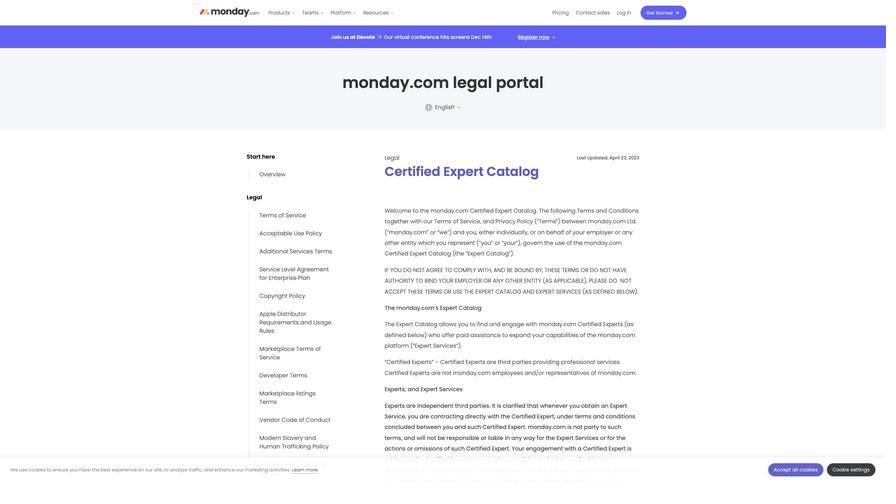 Task type: locate. For each thing, give the bounding box(es) containing it.
do right you
[[403, 266, 412, 274]]

0 vertical spatial these
[[545, 266, 561, 274]]

0 vertical spatial legal
[[385, 154, 400, 162]]

0 horizontal spatial or
[[444, 288, 451, 296]]

1 vertical spatial engage
[[515, 477, 537, 483]]

your inside "). it is your responsibility to review the certified expert terms and you should not engage in expert services if you do no
[[560, 467, 573, 475]]

and inside dialog
[[204, 467, 213, 474]]

the for the monday.com's expert catalog
[[385, 304, 395, 312]]

and
[[494, 266, 505, 274], [523, 288, 535, 296]]

1 vertical spatial third
[[455, 402, 468, 410]]

monday.com logo image
[[200, 5, 259, 19]]

0 horizontal spatial use
[[19, 467, 27, 474]]

services down party
[[575, 434, 599, 443]]

for inside service level agreement for enterprise plan
[[260, 274, 267, 282]]

catalog inside welcome to the monday.com certified expert catalog. the following terms and conditions together with our terms of service, and privacy policy ("terms") between monday.com ltd. ("monday.com" or "we") and you, either individually, or on behalf of your employer or any other entity which you represent ("you" or "your"), govern the use of the monday.com certified expert catalog (the "expert catalog").
[[428, 250, 451, 258]]

marketplace down developer terms link
[[260, 390, 295, 398]]

now
[[539, 33, 550, 41]]

between up will
[[417, 424, 441, 432]]

1 horizontal spatial use
[[555, 239, 565, 247]]

and right find
[[489, 321, 501, 329]]

and left usage
[[301, 319, 312, 327]]

applicable
[[567, 456, 598, 464]]

the for the expert catalog allows you to find and engage with monday.com certified experts (as defined below) who offer paid assistance to expand your capabilities of the monday.com platform ("expert services").
[[385, 321, 395, 329]]

0 horizontal spatial for
[[260, 274, 267, 282]]

certified
[[385, 163, 441, 181], [470, 207, 494, 215], [385, 250, 409, 258], [578, 321, 602, 329], [440, 359, 464, 367], [385, 369, 409, 377], [512, 413, 536, 421], [483, 424, 507, 432], [466, 445, 491, 453], [583, 445, 607, 453], [425, 456, 449, 464], [431, 467, 455, 475], [480, 467, 504, 475], [396, 477, 420, 483]]

services.
[[597, 359, 621, 367]]

1 vertical spatial your
[[532, 331, 545, 340]]

terms,
[[385, 434, 402, 443], [473, 456, 491, 464]]

other left entity
[[385, 239, 400, 247]]

1 horizontal spatial (as
[[583, 288, 592, 296]]

of inside 'experts are independent third parties. it is clarified that whenever you obtain an expert service, you are contracting directly with the certified expert, under terms and conditions concluded between you and such certified expert. monday.com is not party to such terms, and will not be responsible or liable in any way for the expert services or for the actions or omissions of such certified expert. your engagement with a certified expert is subject to the certified expert's terms, privacy policies and other applicable terms specified by the certified expert ("'
[[444, 445, 450, 453]]

1 vertical spatial service
[[260, 266, 280, 274]]

marketplace listings terms link
[[248, 389, 337, 408]]

our up which
[[424, 218, 433, 226]]

not inside "). it is your responsibility to review the certified expert terms and you should not engage in expert services if you do no
[[504, 477, 513, 483]]

monday.com
[[343, 72, 449, 93], [431, 207, 469, 215], [588, 218, 626, 226], [584, 239, 622, 247], [539, 321, 577, 329], [598, 331, 636, 340], [453, 369, 491, 377], [528, 424, 566, 432], [260, 461, 298, 469]]

you left have
[[70, 467, 78, 474]]

with up expand
[[526, 321, 537, 329]]

elevate
[[357, 33, 375, 41]]

0 vertical spatial or
[[581, 266, 589, 274]]

1 vertical spatial terms
[[599, 456, 616, 464]]

terms, up actions
[[385, 434, 402, 443]]

0 horizontal spatial your
[[532, 331, 545, 340]]

1 horizontal spatial legal
[[385, 154, 400, 162]]

learn more link
[[292, 467, 318, 474]]

the monday.com's expert catalog
[[385, 304, 482, 312]]

0 horizontal spatial cookies
[[29, 467, 46, 474]]

or left liable on the right of page
[[481, 434, 487, 443]]

service, up concluded
[[385, 413, 406, 421]]

experts down 'experts;'
[[385, 402, 405, 410]]

together
[[385, 218, 409, 226]]

1 horizontal spatial cookies
[[800, 467, 818, 474]]

use down behalf
[[555, 239, 565, 247]]

1 vertical spatial service,
[[385, 413, 406, 421]]

"expert
[[466, 250, 485, 258]]

settings
[[851, 467, 870, 474]]

0 vertical spatial on
[[538, 228, 545, 237]]

terms
[[562, 266, 579, 274], [425, 288, 442, 296]]

offer
[[442, 331, 455, 340]]

or left any
[[484, 277, 491, 285]]

parties.
[[470, 402, 491, 410]]

pricing
[[553, 9, 569, 16]]

1 vertical spatial on
[[138, 467, 144, 474]]

april
[[610, 155, 620, 161]]

and up responsible
[[455, 424, 466, 432]]

a
[[578, 445, 582, 453]]

not left party
[[573, 424, 583, 432]]

monday.com.
[[598, 369, 637, 377]]

0 vertical spatial service
[[286, 211, 306, 220]]

not inside "certified experts" – certified experts are third parties providing professional services. certified experts are not monday.com employees and/or representatives of monday.com.
[[442, 369, 452, 377]]

terms down legal button
[[260, 211, 277, 220]]

for
[[260, 274, 267, 282], [537, 434, 544, 443], [608, 434, 615, 443]]

of inside terms of service link
[[279, 211, 284, 220]]

2 marketplace from the top
[[260, 390, 295, 398]]

represent
[[448, 239, 475, 247]]

be
[[438, 434, 445, 443]]

of right behalf
[[566, 228, 571, 237]]

requirements
[[260, 319, 299, 327]]

your right expand
[[532, 331, 545, 340]]

of down professional
[[591, 369, 597, 377]]

1 horizontal spatial it
[[549, 467, 553, 475]]

of right code
[[299, 416, 304, 424]]

1 marketplace from the top
[[260, 345, 295, 353]]

do
[[403, 266, 412, 274], [590, 266, 599, 274]]

legal
[[453, 72, 492, 93]]

0 horizontal spatial between
[[417, 424, 441, 432]]

is up the review
[[627, 445, 632, 453]]

with up ("monday.com"
[[411, 218, 422, 226]]

marketplace
[[260, 345, 295, 353], [260, 390, 295, 398]]

0 vertical spatial use
[[555, 239, 565, 247]]

such down conditions
[[608, 424, 622, 432]]

2 vertical spatial in
[[538, 477, 543, 483]]

authority
[[385, 277, 414, 285]]

all
[[793, 467, 798, 474]]

cookie settings button
[[827, 464, 876, 477]]

2 do from the left
[[590, 266, 599, 274]]

other
[[505, 277, 523, 285]]

1 vertical spatial it
[[549, 467, 553, 475]]

third inside "certified experts" – certified experts are third parties providing professional services. certified experts are not monday.com employees and/or representatives of monday.com.
[[498, 359, 511, 367]]

1 horizontal spatial and
[[523, 288, 535, 296]]

0 horizontal spatial service,
[[385, 413, 406, 421]]

1 horizontal spatial other
[[551, 456, 566, 464]]

0 vertical spatial it
[[492, 402, 496, 410]]

service,
[[460, 218, 481, 226], [385, 413, 406, 421]]

terms, up ("
[[473, 456, 491, 464]]

of down be
[[444, 445, 450, 453]]

0 horizontal spatial legal
[[247, 194, 262, 202]]

platform link
[[327, 7, 360, 18]]

terms down expert's
[[440, 477, 457, 483]]

certified inside "). it is your responsibility to review the certified expert terms and you should not engage in expert services if you do no
[[396, 477, 420, 483]]

developer terms
[[260, 372, 307, 380]]

these up monday.com's
[[408, 288, 423, 296]]

terms up applicable),
[[562, 266, 579, 274]]

with inside welcome to the monday.com certified expert catalog. the following terms and conditions together with our terms of service, and privacy policy ("terms") between monday.com ltd. ("monday.com" or "we") and you, either individually, or on behalf of your employer or any other entity which you represent ("you" or "your"), govern the use of the monday.com certified expert catalog (the "expert catalog").
[[411, 218, 422, 226]]

apple
[[260, 310, 276, 318]]

acceptable use policy link
[[248, 228, 326, 239]]

1 horizontal spatial on
[[538, 228, 545, 237]]

cookies for all
[[800, 467, 818, 474]]

and up either
[[483, 218, 494, 226]]

for left enterprise
[[260, 274, 267, 282]]

parties
[[512, 359, 532, 367]]

subject
[[385, 456, 406, 464]]

monday.com legal portal main content
[[0, 48, 886, 483]]

1 horizontal spatial in
[[538, 477, 543, 483]]

✨
[[376, 33, 383, 41]]

0 horizontal spatial in
[[505, 434, 510, 443]]

the inside the expert catalog allows you to find and engage with monday.com certified experts (as defined below) who offer paid assistance to expand your capabilities of the monday.com platform ("expert services").
[[385, 321, 395, 329]]

marketplace inside marketplace terms of service
[[260, 345, 295, 353]]

1 do from the left
[[403, 266, 412, 274]]

such down directly in the right bottom of the page
[[468, 424, 481, 432]]

learn
[[292, 467, 305, 474]]

actions
[[385, 445, 406, 453]]

you inside welcome to the monday.com certified expert catalog. the following terms and conditions together with our terms of service, and privacy policy ("terms") between monday.com ltd. ("monday.com" or "we") and you, either individually, or on behalf of your employer or any other entity which you represent ("you" or "your"), govern the use of the monday.com certified expert catalog (the "expert catalog").
[[436, 239, 447, 247]]

any down ltd.
[[622, 228, 633, 237]]

0 vertical spatial in
[[627, 9, 631, 16]]

0 horizontal spatial do
[[403, 266, 412, 274]]

0 horizontal spatial on
[[138, 467, 144, 474]]

the inside "). it is your responsibility to review the certified expert terms and you should not engage in expert services if you do no
[[385, 477, 394, 483]]

2 horizontal spatial our
[[424, 218, 433, 226]]

of down usage
[[315, 345, 321, 353]]

providing
[[533, 359, 560, 367]]

service, inside 'experts are independent third parties. it is clarified that whenever you obtain an expert service, you are contracting directly with the certified expert, under terms and conditions concluded between you and such certified expert. monday.com is not party to such terms, and will not be responsible or liable in any way for the expert services or for the actions or omissions of such certified expert. your engagement with a certified expert is subject to the certified expert's terms, privacy policies and other applicable terms specified by the certified expert ("'
[[385, 413, 406, 421]]

2 vertical spatial service
[[260, 354, 280, 362]]

under
[[557, 413, 574, 421]]

0 horizontal spatial any
[[512, 434, 522, 443]]

entity
[[524, 277, 541, 285]]

cookies right "we"
[[29, 467, 46, 474]]

0 horizontal spatial terms
[[575, 413, 592, 421]]

or left "we")
[[430, 228, 436, 237]]

modern slavery and human trafficking policy link
[[248, 433, 337, 452]]

0 vertical spatial marketplace
[[260, 345, 295, 353]]

("you"
[[477, 239, 493, 247]]

monday.com reporting hotline link
[[248, 460, 337, 479]]

which
[[418, 239, 435, 247]]

it inside 'experts are independent third parties. it is clarified that whenever you obtain an expert service, you are contracting directly with the certified expert, under terms and conditions concluded between you and such certified expert. monday.com is not party to such terms, and will not be responsible or liable in any way for the expert services or for the actions or omissions of such certified expert. your engagement with a certified expert is subject to the certified expert's terms, privacy policies and other applicable terms specified by the certified expert ("'
[[492, 402, 496, 410]]

terms right following
[[577, 207, 594, 215]]

not up below).
[[620, 277, 632, 285]]

and up represent
[[453, 228, 465, 237]]

service inside marketplace terms of service
[[260, 354, 280, 362]]

of right capabilities
[[580, 331, 586, 340]]

0 vertical spatial service,
[[460, 218, 481, 226]]

other inside 'experts are independent third parties. it is clarified that whenever you obtain an expert service, you are contracting directly with the certified expert, under terms and conditions concluded between you and such certified expert. monday.com is not party to such terms, and will not be responsible or liable in any way for the expert services or for the actions or omissions of such certified expert. your engagement with a certified expert is subject to the certified expert's terms, privacy policies and other applicable terms specified by the certified expert ("'
[[551, 456, 566, 464]]

and down expert's
[[459, 477, 470, 483]]

0 vertical spatial terms
[[562, 266, 579, 274]]

human
[[260, 443, 280, 451]]

in down ").
[[538, 477, 543, 483]]

third up directly in the right bottom of the page
[[455, 402, 468, 410]]

these right the by,
[[545, 266, 561, 274]]

at
[[350, 33, 356, 41]]

or
[[430, 228, 436, 237], [530, 228, 536, 237], [615, 228, 621, 237], [495, 239, 500, 247], [481, 434, 487, 443], [600, 434, 606, 443], [407, 445, 413, 453]]

1 vertical spatial expert.
[[492, 445, 510, 453]]

third inside 'experts are independent third parties. it is clarified that whenever you obtain an expert service, you are contracting directly with the certified expert, under terms and conditions concluded between you and such certified expert. monday.com is not party to such terms, and will not be responsible or liable in any way for the expert services or for the actions or omissions of such certified expert. your engagement with a certified expert is subject to the certified expert's terms, privacy policies and other applicable terms specified by the certified expert ("'
[[455, 402, 468, 410]]

").
[[542, 467, 548, 475]]

cookies inside button
[[800, 467, 818, 474]]

0 horizontal spatial third
[[455, 402, 468, 410]]

the inside welcome to the monday.com certified expert catalog. the following terms and conditions together with our terms of service, and privacy policy ("terms") between monday.com ltd. ("monday.com" or "we") and you, either individually, or on behalf of your employer or any other entity which you represent ("you" or "your"), govern the use of the monday.com certified expert catalog (the "expert catalog").
[[539, 207, 549, 215]]

2 horizontal spatial not
[[620, 277, 632, 285]]

overview link
[[248, 170, 289, 180]]

terms down 'apple distributor requirements and usage rules'
[[296, 345, 314, 353]]

and right 'experts;'
[[408, 386, 419, 394]]

entity
[[401, 239, 417, 247]]

or right employer
[[615, 228, 621, 237]]

1 vertical spatial other
[[551, 456, 566, 464]]

welcome
[[385, 207, 411, 215]]

marketplace inside the marketplace listings terms
[[260, 390, 295, 398]]

on right experience
[[138, 467, 144, 474]]

services inside 'experts are independent third parties. it is clarified that whenever you obtain an expert service, you are contracting directly with the certified expert, under terms and conditions concluded between you and such certified expert. monday.com is not party to such terms, and will not be responsible or liable in any way for the expert services or for the actions or omissions of such certified expert. your engagement with a certified expert is subject to the certified expert's terms, privacy policies and other applicable terms specified by the certified expert ("'
[[575, 434, 599, 443]]

1 horizontal spatial terms
[[562, 266, 579, 274]]

to right welcome
[[413, 207, 419, 215]]

1 horizontal spatial third
[[498, 359, 511, 367]]

0 vertical spatial third
[[498, 359, 511, 367]]

2 horizontal spatial your
[[573, 228, 585, 237]]

certified inside the expert catalog allows you to find and engage with monday.com certified experts (as defined below) who offer paid assistance to expand your capabilities of the monday.com platform ("expert services").
[[578, 321, 602, 329]]

0 horizontal spatial and
[[494, 266, 505, 274]]

of down following
[[567, 239, 572, 247]]

are up employees
[[487, 359, 496, 367]]

such up expert's
[[451, 445, 465, 453]]

your left employer
[[573, 228, 585, 237]]

traffic,
[[189, 467, 203, 474]]

in right log
[[627, 9, 631, 16]]

1 vertical spatial in
[[505, 434, 510, 443]]

("expert
[[411, 342, 432, 350]]

between down following
[[562, 218, 587, 226]]

of inside the expert catalog allows you to find and engage with monday.com certified experts (as defined below) who offer paid assistance to expand your capabilities of the monday.com platform ("expert services").
[[580, 331, 586, 340]]

of inside marketplace terms of service
[[315, 345, 321, 353]]

1 horizontal spatial any
[[622, 228, 633, 237]]

and left be
[[494, 266, 505, 274]]

monday.com inside "monday.com reporting hotline"
[[260, 461, 298, 469]]

use right "we"
[[19, 467, 27, 474]]

expert down entity
[[536, 288, 555, 296]]

third
[[498, 359, 511, 367], [455, 402, 468, 410]]

engage up expand
[[502, 321, 524, 329]]

1 horizontal spatial service,
[[460, 218, 481, 226]]

other down "engagement"
[[551, 456, 566, 464]]

0 horizontal spatial these
[[408, 288, 423, 296]]

cookies right all
[[800, 467, 818, 474]]

1 vertical spatial between
[[417, 424, 441, 432]]

engage inside the expert catalog allows you to find and engage with monday.com certified experts (as defined below) who offer paid assistance to expand your capabilities of the monday.com platform ("expert services").
[[502, 321, 524, 329]]

start here
[[247, 153, 275, 161]]

and inside modern slavery and human trafficking policy
[[305, 434, 316, 443]]

is inside "). it is your responsibility to review the certified expert terms and you should not engage in expert services if you do no
[[554, 467, 559, 475]]

experts inside 'experts are independent third parties. it is clarified that whenever you obtain an expert service, you are contracting directly with the certified expert, under terms and conditions concluded between you and such certified expert. monday.com is not party to such terms, and will not be responsible or liable in any way for the expert services or for the actions or omissions of such certified expert. your engagement with a certified expert is subject to the certified expert's terms, privacy policies and other applicable terms specified by the certified expert ("'
[[385, 402, 405, 410]]

2 vertical spatial the
[[385, 321, 395, 329]]

our
[[384, 33, 393, 41]]

0 vertical spatial other
[[385, 239, 400, 247]]

0 vertical spatial (as
[[543, 277, 552, 285]]

engage down certified expert terms
[[515, 477, 537, 483]]

dialog
[[0, 458, 886, 483]]

welcome to the monday.com certified expert catalog. the following terms and conditions together with our terms of service, and privacy policy ("terms") between monday.com ltd. ("monday.com" or "we") and you, either individually, or on behalf of your employer or any other entity which you represent ("you" or "your"), govern the use of the monday.com certified expert catalog (the "expert catalog").
[[385, 207, 639, 258]]

terms up listings
[[290, 372, 307, 380]]

1 vertical spatial the
[[385, 304, 395, 312]]

1 horizontal spatial expert
[[536, 288, 555, 296]]

service, up you, at right top
[[460, 218, 481, 226]]

2 vertical spatial your
[[560, 467, 573, 475]]

and up employer
[[596, 207, 607, 215]]

policy up reporting
[[313, 443, 329, 451]]

is right ").
[[554, 467, 559, 475]]

1 horizontal spatial between
[[562, 218, 587, 226]]

services
[[290, 248, 313, 256], [439, 386, 463, 394], [575, 434, 599, 443], [564, 477, 587, 483]]

not
[[413, 266, 425, 274], [600, 266, 611, 274], [620, 277, 632, 285]]

independent
[[417, 402, 454, 410]]

or left 'use'
[[444, 288, 451, 296]]

0 horizontal spatial it
[[492, 402, 496, 410]]

1 horizontal spatial to
[[445, 266, 452, 274]]

1 vertical spatial terms
[[425, 288, 442, 296]]

for right way at the bottom right of page
[[537, 434, 544, 443]]

terms of service link
[[248, 210, 310, 221]]

do up please
[[590, 266, 599, 274]]

0 vertical spatial the
[[539, 207, 549, 215]]

any up your
[[512, 434, 522, 443]]

you down "we")
[[436, 239, 447, 247]]

1 vertical spatial marketplace
[[260, 390, 295, 398]]

our left site,
[[145, 467, 153, 474]]

start here button
[[247, 153, 275, 161]]

service, inside welcome to the monday.com certified expert catalog. the following terms and conditions together with our terms of service, and privacy policy ("terms") between monday.com ltd. ("monday.com" or "we") and you, either individually, or on behalf of your employer or any other entity which you represent ("you" or "your"), govern the use of the monday.com certified expert catalog (the "expert catalog").
[[460, 218, 481, 226]]

accept
[[774, 467, 791, 474]]

of inside vendor code of conduct "link"
[[299, 416, 304, 424]]

2 horizontal spatial in
[[627, 9, 631, 16]]

of up acceptable
[[279, 211, 284, 220]]

list
[[265, 0, 397, 25]]

acceptable use policy
[[260, 229, 322, 238]]

enhance
[[214, 467, 235, 474]]

other inside welcome to the monday.com certified expert catalog. the following terms and conditions together with our terms of service, and privacy policy ("terms") between monday.com ltd. ("monday.com" or "we") and you, either individually, or on behalf of your employer or any other entity which you represent ("you" or "your"), govern the use of the monday.com certified expert catalog (the "expert catalog").
[[385, 239, 400, 247]]

it right ").
[[549, 467, 553, 475]]

0 vertical spatial any
[[622, 228, 633, 237]]

terms up vendor
[[260, 398, 277, 406]]

or up applicable),
[[581, 266, 589, 274]]

directly
[[465, 413, 486, 421]]

terms up responsibility
[[599, 456, 616, 464]]

our right enhance
[[236, 467, 244, 474]]

2 expert from the left
[[536, 288, 555, 296]]

1 vertical spatial these
[[408, 288, 423, 296]]

screens
[[451, 33, 470, 41]]

third up employees
[[498, 359, 511, 367]]

1 vertical spatial (as
[[583, 288, 592, 296]]

monday.com inside "certified experts" – certified experts are third parties providing professional services. certified experts are not monday.com employees and/or representatives of monday.com.
[[453, 369, 491, 377]]

privacy
[[493, 456, 513, 464]]

0 vertical spatial to
[[445, 266, 452, 274]]

dialog containing we use cookies to ensure you have the best experience on our site, to analyze traffic, and enhance our marketing activities.
[[0, 458, 886, 483]]

service up use
[[286, 211, 306, 220]]

with
[[411, 218, 422, 226], [526, 321, 537, 329], [488, 413, 499, 421], [565, 445, 576, 453]]

should
[[483, 477, 502, 483]]

1 horizontal spatial do
[[590, 266, 599, 274]]

if
[[385, 266, 389, 274]]

on inside welcome to the monday.com certified expert catalog. the following terms and conditions together with our terms of service, and privacy policy ("terms") between monday.com ltd. ("monday.com" or "we") and you, either individually, or on behalf of your employer or any other entity which you represent ("you" or "your"), govern the use of the monday.com certified expert catalog (the "expert catalog").
[[538, 228, 545, 237]]

and down entity
[[523, 288, 535, 296]]

more
[[306, 467, 318, 474]]

english
[[435, 103, 455, 111]]

0 horizontal spatial expert
[[476, 288, 494, 296]]

any
[[493, 277, 504, 285]]

0 vertical spatial engage
[[502, 321, 524, 329]]

0 vertical spatial terms,
[[385, 434, 402, 443]]

either
[[479, 228, 495, 237]]

terms down the obtain
[[575, 413, 592, 421]]

responsible
[[447, 434, 479, 443]]

the up defined
[[385, 321, 395, 329]]

1 horizontal spatial or
[[484, 277, 491, 285]]

1 horizontal spatial our
[[236, 467, 244, 474]]

to left the review
[[613, 467, 619, 475]]

not up please
[[600, 266, 611, 274]]

privacy
[[496, 218, 516, 226]]



Task type: vqa. For each thing, say whether or not it's contained in the screenshot.
the top the business
no



Task type: describe. For each thing, give the bounding box(es) containing it.
"certified
[[385, 359, 410, 367]]

any inside welcome to the monday.com certified expert catalog. the following terms and conditions together with our terms of service, and privacy policy ("terms") between monday.com ltd. ("monday.com" or "we") and you, either individually, or on behalf of your employer or any other entity which you represent ("you" or "your"), govern the use of the monday.com certified expert catalog (the "expert catalog").
[[622, 228, 633, 237]]

and inside 'apple distributor requirements and usage rules'
[[301, 319, 312, 327]]

virtual
[[394, 33, 410, 41]]

experts inside the expert catalog allows you to find and engage with monday.com certified experts (as defined below) who offer paid assistance to expand your capabilities of the monday.com platform ("expert services").
[[603, 321, 623, 329]]

0 vertical spatial terms
[[575, 413, 592, 421]]

are down –
[[431, 369, 441, 377]]

1 horizontal spatial such
[[468, 424, 481, 432]]

2 horizontal spatial such
[[608, 424, 622, 432]]

terms inside "). it is your responsibility to review the certified expert terms and you should not engage in expert services if you do no
[[440, 477, 457, 483]]

contact sales link
[[573, 7, 614, 18]]

you up the under
[[570, 402, 580, 410]]

of up represent
[[453, 218, 459, 226]]

bound
[[515, 266, 534, 274]]

assistance
[[471, 331, 501, 340]]

capabilities
[[546, 331, 579, 340]]

and left will
[[404, 434, 415, 443]]

who
[[429, 331, 440, 340]]

or down conditions
[[600, 434, 606, 443]]

experts down experts"
[[410, 369, 430, 377]]

between inside welcome to the monday.com certified expert catalog. the following terms and conditions together with our terms of service, and privacy policy ("terms") between monday.com ltd. ("monday.com" or "we") and you, either individually, or on behalf of your employer or any other entity which you represent ("you" or "your"), govern the use of the monday.com certified expert catalog (the "expert catalog").
[[562, 218, 587, 226]]

accept all cookies
[[774, 467, 818, 474]]

policy up "distributor"
[[289, 292, 305, 300]]

your inside the expert catalog allows you to find and engage with monday.com certified experts (as defined below) who offer paid assistance to expand your capabilities of the monday.com platform ("expert services").
[[532, 331, 545, 340]]

2 horizontal spatial for
[[608, 434, 615, 443]]

is down the under
[[568, 424, 572, 432]]

service level agreement for enterprise plan
[[260, 266, 329, 282]]

catalog.
[[514, 207, 538, 215]]

1 horizontal spatial not
[[600, 266, 611, 274]]

use inside welcome to the monday.com certified expert catalog. the following terms and conditions together with our terms of service, and privacy policy ("terms") between monday.com ltd. ("monday.com" or "we") and you, either individually, or on behalf of your employer or any other entity which you represent ("you" or "your"), govern the use of the monday.com certified expert catalog (the "expert catalog").
[[555, 239, 565, 247]]

terms inside marketplace terms of service
[[296, 345, 314, 353]]

level
[[282, 266, 296, 274]]

pricing link
[[549, 7, 573, 18]]

it inside "). it is your responsibility to review the certified expert terms and you should not engage in expert services if you do no
[[549, 467, 553, 475]]

review
[[620, 467, 638, 475]]

1 vertical spatial use
[[19, 467, 27, 474]]

you down contracting
[[443, 424, 453, 432]]

0 vertical spatial and
[[494, 266, 505, 274]]

do
[[605, 477, 613, 483]]

0 horizontal spatial terms
[[425, 288, 442, 296]]

service inside service level agreement for enterprise plan
[[260, 266, 280, 274]]

you
[[390, 266, 402, 274]]

and inside the expert catalog allows you to find and engage with monday.com certified experts (as defined below) who offer paid assistance to expand your capabilities of the monday.com platform ("expert services").
[[489, 321, 501, 329]]

services").
[[433, 342, 462, 350]]

marketplace listings terms
[[260, 390, 316, 406]]

0 vertical spatial expert.
[[508, 424, 527, 432]]

services inside "). it is your responsibility to review the certified expert terms and you should not engage in expert services if you do no
[[564, 477, 587, 483]]

main element
[[265, 0, 687, 25]]

log in
[[617, 9, 631, 16]]

experts; and expert services
[[385, 386, 463, 394]]

ensure
[[53, 467, 68, 474]]

expand
[[510, 331, 531, 340]]

reporting
[[299, 461, 327, 469]]

1 horizontal spatial these
[[545, 266, 561, 274]]

the inside the expert catalog allows you to find and engage with monday.com certified experts (as defined below) who offer paid assistance to expand your capabilities of the monday.com platform ("expert services").
[[587, 331, 596, 340]]

0 horizontal spatial terms,
[[385, 434, 402, 443]]

developer
[[260, 372, 288, 380]]

professional
[[561, 359, 596, 367]]

us
[[343, 33, 349, 41]]

dec
[[471, 33, 481, 41]]

concluded
[[385, 424, 415, 432]]

govern
[[523, 239, 543, 247]]

comply
[[454, 266, 476, 274]]

services down use
[[290, 248, 313, 256]]

1 horizontal spatial terms
[[599, 456, 616, 464]]

conditions
[[609, 207, 639, 215]]

to up by
[[407, 456, 413, 464]]

1 vertical spatial to
[[416, 277, 423, 285]]

or up govern
[[530, 228, 536, 237]]

between inside 'experts are independent third parties. it is clarified that whenever you obtain an expert service, you are contracting directly with the certified expert, under terms and conditions concluded between you and such certified expert. monday.com is not party to such terms, and will not be responsible or liable in any way for the expert services or for the actions or omissions of such certified expert. your engagement with a certified expert is subject to the certified expert's terms, privacy policies and other applicable terms specified by the certified expert ("'
[[417, 424, 441, 432]]

and down "engagement"
[[538, 456, 549, 464]]

with inside the expert catalog allows you to find and engage with monday.com certified experts (as defined below) who offer paid assistance to expand your capabilities of the monday.com platform ("expert services").
[[526, 321, 537, 329]]

resources
[[364, 9, 389, 16]]

apple distributor requirements and usage rules link
[[248, 309, 337, 337]]

1 vertical spatial and
[[523, 288, 535, 296]]

are down experts; and expert services
[[406, 402, 416, 410]]

catalog
[[496, 288, 522, 296]]

defined
[[594, 288, 615, 296]]

of inside "certified experts" – certified experts are third parties providing professional services. certified experts are not monday.com employees and/or representatives of monday.com.
[[591, 369, 597, 377]]

is left the clarified on the right of the page
[[497, 402, 501, 410]]

expert inside the expert catalog allows you to find and engage with monday.com certified experts (as defined below) who offer paid assistance to expand your capabilities of the monday.com platform ("expert services").
[[396, 321, 413, 329]]

following
[[551, 207, 576, 215]]

below)
[[408, 331, 427, 340]]

employer
[[587, 228, 613, 237]]

platform
[[331, 9, 351, 16]]

your
[[439, 277, 454, 285]]

terms of service
[[260, 211, 306, 220]]

start
[[247, 153, 261, 161]]

on inside dialog
[[138, 467, 144, 474]]

the inside dialog
[[92, 467, 99, 474]]

1 horizontal spatial for
[[537, 434, 544, 443]]

catalog inside the expert catalog allows you to find and engage with monday.com certified experts (as defined below) who offer paid assistance to expand your capabilities of the monday.com platform ("expert services").
[[415, 321, 438, 329]]

be
[[507, 266, 513, 274]]

you inside the expert catalog allows you to find and engage with monday.com certified experts (as defined below) who offer paid assistance to expand your capabilities of the monday.com platform ("expert services").
[[458, 321, 469, 329]]

our inside welcome to the monday.com certified expert catalog. the following terms and conditions together with our terms of service, and privacy policy ("terms") between monday.com ltd. ("monday.com" or "we") and you, either individually, or on behalf of your employer or any other entity which you represent ("you" or "your"), govern the use of the monday.com certified expert catalog (the "expert catalog").
[[424, 218, 433, 226]]

("
[[475, 467, 480, 475]]

portal
[[496, 72, 544, 93]]

that
[[527, 402, 539, 410]]

hits
[[441, 33, 449, 41]]

1 vertical spatial legal
[[247, 194, 262, 202]]

1 expert from the left
[[476, 288, 494, 296]]

products
[[269, 9, 290, 16]]

agreement
[[297, 266, 329, 274]]

sales
[[597, 9, 610, 16]]

list containing products
[[265, 0, 397, 25]]

the expert catalog allows you to find and engage with monday.com certified experts (as defined below) who offer paid assistance to expand your capabilities of the monday.com platform ("expert services").
[[385, 321, 636, 350]]

in inside "). it is your responsibility to review the certified expert terms and you should not engage in expert services if you do no
[[538, 477, 543, 483]]

any inside 'experts are independent third parties. it is clarified that whenever you obtain an expert service, you are contracting directly with the certified expert, under terms and conditions concluded between you and such certified expert. monday.com is not party to such terms, and will not be responsible or liable in any way for the expert services or for the actions or omissions of such certified expert. your engagement with a certified expert is subject to the certified expert's terms, privacy policies and other applicable terms specified by the certified expert ("'
[[512, 434, 522, 443]]

to inside "). it is your responsibility to review the certified expert terms and you should not engage in expert services if you do no
[[613, 467, 619, 475]]

terms up "we")
[[434, 218, 452, 226]]

by,
[[536, 266, 543, 274]]

to right party
[[601, 424, 606, 432]]

get started button
[[641, 6, 687, 20]]

or right actions
[[407, 445, 413, 453]]

to left ensure
[[47, 467, 52, 474]]

started
[[656, 9, 673, 16]]

certified expert terms
[[480, 467, 542, 475]]

marketplace for marketplace listings terms
[[260, 390, 295, 398]]

conduct
[[306, 416, 331, 424]]

you down ("
[[471, 477, 482, 483]]

–
[[435, 359, 439, 367]]

policy right use
[[306, 229, 322, 238]]

additional services terms
[[260, 248, 332, 256]]

you right if on the bottom right of the page
[[593, 477, 604, 483]]

2 horizontal spatial or
[[581, 266, 589, 274]]

0 horizontal spatial such
[[451, 445, 465, 453]]

vendor code of conduct
[[260, 416, 332, 424]]

with left a
[[565, 445, 576, 453]]

are down 'independent'
[[420, 413, 429, 421]]

english button
[[421, 101, 465, 114]]

0 horizontal spatial our
[[145, 467, 153, 474]]

slavery
[[283, 434, 303, 443]]

employer
[[455, 277, 482, 285]]

marketing
[[245, 467, 268, 474]]

terms inside the marketplace listings terms
[[260, 398, 277, 406]]

1 vertical spatial or
[[484, 277, 491, 285]]

engage inside "). it is your responsibility to review the certified expert terms and you should not engage in expert services if you do no
[[515, 477, 537, 483]]

monday.com legal portal
[[343, 72, 544, 93]]

experts"
[[412, 359, 434, 367]]

certified expert catalog
[[385, 163, 539, 181]]

or up catalog").
[[495, 239, 500, 247]]

cookies for use
[[29, 467, 46, 474]]

by
[[412, 467, 419, 475]]

not left be
[[427, 434, 436, 443]]

individually,
[[497, 228, 529, 237]]

to right site,
[[164, 467, 169, 474]]

and/or
[[525, 369, 544, 377]]

platform
[[385, 342, 409, 350]]

with down parties.
[[488, 413, 499, 421]]

you up concluded
[[408, 413, 418, 421]]

0 horizontal spatial not
[[413, 266, 425, 274]]

terms up agreement
[[315, 248, 332, 256]]

and down an
[[593, 413, 604, 421]]

experts are independent third parties. it is clarified that whenever you obtain an expert service, you are contracting directly with the certified expert, under terms and conditions concluded between you and such certified expert. monday.com is not party to such terms, and will not be responsible or liable in any way for the expert services or for the actions or omissions of such certified expert. your engagement with a certified expert is subject to the certified expert's terms, privacy policies and other applicable terms specified by the certified expert ("
[[385, 402, 636, 475]]

accept
[[385, 288, 406, 296]]

"). it is your responsibility to review the certified expert terms and you should not engage in expert services if you do no
[[385, 467, 638, 483]]

to left expand
[[502, 331, 508, 340]]

agree
[[426, 266, 443, 274]]

find
[[477, 321, 488, 329]]

have
[[79, 467, 91, 474]]

experts down assistance
[[466, 359, 486, 367]]

1 vertical spatial terms,
[[473, 456, 491, 464]]

services up 'independent'
[[439, 386, 463, 394]]

your inside welcome to the monday.com certified expert catalog. the following terms and conditions together with our terms of service, and privacy policy ("terms") between monday.com ltd. ("monday.com" or "we") and you, either individually, or on behalf of your employer or any other entity which you represent ("you" or "your"), govern the use of the monday.com certified expert catalog (the "expert catalog").
[[573, 228, 585, 237]]

contact
[[576, 9, 596, 16]]

acceptable
[[260, 229, 292, 238]]

monday.com inside 'experts are independent third parties. it is clarified that whenever you obtain an expert service, you are contracting directly with the certified expert, under terms and conditions concluded between you and such certified expert. monday.com is not party to such terms, and will not be responsible or liable in any way for the expert services or for the actions or omissions of such certified expert. your engagement with a certified expert is subject to the certified expert's terms, privacy policies and other applicable terms specified by the certified expert ("'
[[528, 424, 566, 432]]

obtain
[[581, 402, 600, 410]]

to left find
[[470, 321, 476, 329]]

to inside welcome to the monday.com certified expert catalog. the following terms and conditions together with our terms of service, and privacy policy ("terms") between monday.com ltd. ("monday.com" or "we") and you, either individually, or on behalf of your employer or any other entity which you represent ("you" or "your"), govern the use of the monday.com certified expert catalog (the "expert catalog").
[[413, 207, 419, 215]]

terms down "policies"
[[524, 467, 542, 475]]

in inside 'experts are independent third parties. it is clarified that whenever you obtain an expert service, you are contracting directly with the certified expert, under terms and conditions concluded between you and such certified expert. monday.com is not party to such terms, and will not be responsible or liable in any way for the expert services or for the actions or omissions of such certified expert. your engagement with a certified expert is subject to the certified expert's terms, privacy policies and other applicable terms specified by the certified expert ("'
[[505, 434, 510, 443]]

whenever
[[540, 402, 568, 410]]

use
[[294, 229, 304, 238]]

and inside "). it is your responsibility to review the certified expert terms and you should not engage in expert services if you do no
[[459, 477, 470, 483]]

clarified
[[503, 402, 526, 410]]

get
[[647, 9, 655, 16]]

copyright policy
[[260, 292, 305, 300]]

policy inside welcome to the monday.com certified expert catalog. the following terms and conditions together with our terms of service, and privacy policy ("terms") between monday.com ltd. ("monday.com" or "we") and you, either individually, or on behalf of your employer or any other entity which you represent ("you" or "your"), govern the use of the monday.com certified expert catalog (the "expert catalog").
[[517, 218, 533, 226]]

0 horizontal spatial (as
[[543, 277, 552, 285]]

hotline
[[260, 469, 279, 478]]

policy inside modern slavery and human trafficking policy
[[313, 443, 329, 451]]

marketplace for marketplace terms of service
[[260, 345, 295, 353]]

services
[[556, 288, 581, 296]]



